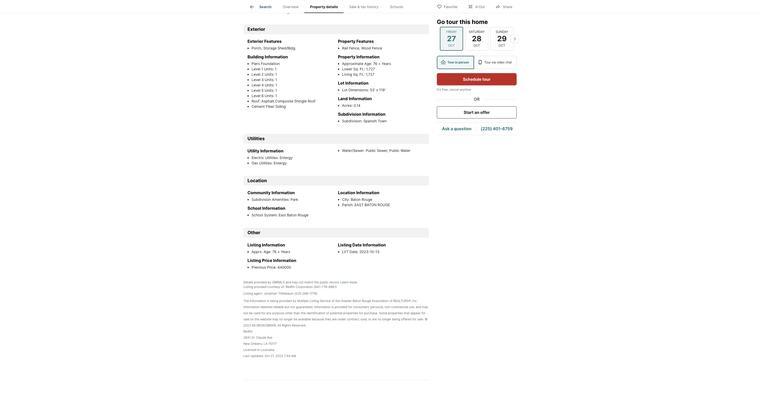 Task type: locate. For each thing, give the bounding box(es) containing it.
tour
[[448, 60, 455, 64], [485, 60, 491, 64]]

information inside listing information apprx. age: 76 + years
[[262, 243, 285, 248]]

0 vertical spatial 2023
[[244, 324, 251, 328]]

living
[[342, 72, 352, 77]]

28
[[472, 34, 482, 43]]

listing inside the information is being provided by multiple listing service of the greater baton rouge association of realtors®, inc. information deemed reliable but not guaranteed. information is provided for consumers' personal, non-commercial use, and may not be used for any purpose other than the identification of potential properties for purchase. some properties that appear for sale on the website may no longer be available because they are under contract, sold, or are no longer being offered for sale. © 2023 mlsbox/gbrar, all rights reserved. redfin 2831 st. claude ave new orleans, la 70117 licensed in louisiana last updated: oct 27, 2023 7:44 am
[[310, 299, 319, 303]]

sale & tax history tab
[[344, 1, 385, 13]]

subdivision inside subdivision information subdivision: spanish town
[[338, 112, 362, 117]]

0 horizontal spatial is
[[267, 299, 270, 303]]

features inside exterior features porch, storage shed/bldg.
[[265, 39, 282, 44]]

0 vertical spatial ft.:
[[360, 67, 366, 71]]

by up courtesy
[[268, 281, 272, 284]]

6
[[262, 94, 264, 98]]

1 horizontal spatial no
[[378, 318, 382, 321]]

2 public from the left
[[390, 148, 400, 153]]

2 tour from the left
[[485, 60, 491, 64]]

are right or
[[373, 318, 377, 321]]

composite
[[275, 99, 294, 103]]

information inside listing date information lvt date: 2023-10-13
[[363, 243, 386, 248]]

use,
[[409, 305, 415, 309]]

sunday 29 oct
[[496, 30, 509, 47]]

longer down some
[[383, 318, 392, 321]]

fan,
[[381, 4, 388, 9]]

purchase.
[[364, 312, 379, 315]]

0 horizontal spatial and
[[286, 281, 291, 284]]

utilities:
[[265, 156, 279, 160], [259, 161, 273, 165]]

2:
[[262, 9, 266, 14]]

2 vertical spatial rouge
[[362, 299, 372, 303]]

2023 down "sale"
[[244, 324, 251, 328]]

6759
[[503, 126, 513, 132]]

1 vertical spatial age:
[[264, 250, 272, 254]]

oct down 28
[[474, 44, 481, 47]]

listing up the
[[244, 292, 253, 296]]

information up spanish
[[363, 112, 386, 117]]

ft.: up the lot information lot dimensions: 53' x 119'
[[360, 72, 365, 77]]

level left '3'
[[252, 78, 261, 82]]

level left 4
[[252, 83, 261, 87]]

free,
[[442, 88, 449, 92]]

1 vertical spatial is
[[332, 305, 334, 309]]

tour right schedule at the top of the page
[[483, 77, 491, 82]]

5 level from the top
[[252, 88, 261, 93]]

schedule tour button
[[437, 73, 517, 85]]

1 vertical spatial redfin
[[244, 330, 253, 334]]

information up 440000
[[273, 258, 297, 263]]

exterior for exterior features porch, storage shed/bldg.
[[248, 39, 264, 44]]

1 vertical spatial tour
[[483, 77, 491, 82]]

location inside 'location information city: baton rouge parish: east baton rouge'
[[338, 190, 356, 196]]

building information piers foundation level 1 units: 1 level 2 units: 1 level 3 units: 1 level 4 units: 1 level 5 units: 1 level 6 units: 1 roof: asphalt composite shingle roof cement fiber siding
[[248, 54, 316, 109]]

0 horizontal spatial properties
[[344, 312, 359, 315]]

baton inside school information school system: east baton rouge
[[287, 213, 297, 217]]

exterior inside exterior features porch, storage shed/bldg.
[[248, 39, 264, 44]]

listing for information
[[248, 243, 261, 248]]

information inside property information approximate age: 76 + years lower sq. ft.: 1,727 living sq. ft.: 1,727
[[357, 54, 380, 60]]

1 horizontal spatial are
[[373, 318, 377, 321]]

rouge up baton
[[362, 198, 373, 202]]

1 horizontal spatial redfin
[[286, 285, 295, 289]]

0 horizontal spatial years
[[281, 250, 291, 254]]

rouge up the consumers'
[[362, 299, 372, 303]]

2 exterior from the top
[[248, 39, 264, 44]]

roof
[[308, 99, 316, 103]]

entergy
[[280, 156, 293, 160], [274, 161, 287, 165]]

2 features from the left
[[357, 39, 374, 44]]

oct inside friday 27 oct
[[449, 44, 455, 47]]

new
[[244, 342, 250, 346]]

1 vertical spatial being
[[393, 318, 401, 321]]

1 exterior from the top
[[248, 27, 266, 32]]

1 horizontal spatial by
[[293, 299, 297, 303]]

information inside listing price information previous price: 440000
[[273, 258, 297, 263]]

of:
[[281, 285, 285, 289]]

location up 'city:'
[[338, 190, 356, 196]]

in inside option
[[456, 60, 458, 64]]

is up the potential
[[332, 305, 334, 309]]

formal
[[267, 9, 278, 14]]

provided
[[254, 281, 267, 284], [254, 285, 267, 289], [279, 299, 292, 303], [335, 305, 348, 309]]

information up amenities:
[[272, 190, 295, 196]]

1 horizontal spatial tour
[[485, 60, 491, 64]]

0 vertical spatial is
[[267, 299, 270, 303]]

location up the community
[[248, 178, 267, 183]]

are right they
[[332, 318, 337, 321]]

information for community
[[272, 190, 295, 196]]

la
[[264, 342, 268, 346]]

1 vertical spatial property
[[338, 39, 356, 44]]

is up deemed
[[267, 299, 270, 303]]

information up 10-
[[363, 243, 386, 248]]

in left "person"
[[456, 60, 458, 64]]

property
[[310, 5, 326, 9], [338, 39, 356, 44], [338, 54, 356, 60]]

and right use, at bottom
[[416, 305, 422, 309]]

information inside 'location information city: baton rouge parish: east baton rouge'
[[357, 190, 380, 196]]

tour in person
[[448, 60, 470, 64]]

0 horizontal spatial no
[[280, 318, 283, 321]]

listing down details
[[244, 285, 253, 289]]

information up price
[[262, 243, 285, 248]]

1 room from the left
[[252, 9, 261, 14]]

some
[[379, 312, 388, 315]]

listing for provided
[[244, 285, 253, 289]]

level left 2
[[252, 72, 261, 77]]

listing for price
[[248, 258, 261, 263]]

schedule
[[463, 77, 482, 82]]

0 vertical spatial may
[[292, 281, 298, 284]]

1 features from the left
[[265, 39, 282, 44]]

0 vertical spatial tour
[[447, 18, 459, 26]]

0 vertical spatial in
[[456, 60, 458, 64]]

property down 'rail'
[[338, 54, 356, 60]]

1 horizontal spatial in
[[456, 60, 458, 64]]

76 up listing price information previous price: 440000
[[273, 250, 277, 254]]

utilities
[[248, 136, 265, 141]]

location for location information city: baton rouge parish: east baton rouge
[[338, 190, 356, 196]]

reliable
[[274, 305, 284, 309]]

tour left "person"
[[448, 60, 455, 64]]

0 vertical spatial not
[[299, 281, 304, 284]]

1 horizontal spatial public
[[390, 148, 400, 153]]

listing inside listing information apprx. age: 76 + years
[[248, 243, 261, 248]]

2023 right 27, on the left bottom of page
[[276, 354, 283, 358]]

1 vertical spatial baton
[[287, 213, 297, 217]]

tour
[[447, 18, 459, 26], [483, 77, 491, 82]]

may down purpose on the left of page
[[273, 318, 279, 321]]

shed/bldg.
[[278, 46, 296, 50]]

utilities: down electric
[[259, 161, 273, 165]]

1 vertical spatial location
[[338, 190, 356, 196]]

3 level from the top
[[252, 78, 261, 82]]

information inside land information acres: 0.14
[[349, 96, 372, 101]]

information inside community information subdivision amenities: park
[[272, 190, 295, 196]]

information up foundation
[[265, 54, 288, 60]]

baton up east
[[351, 198, 361, 202]]

1 vertical spatial years
[[281, 250, 291, 254]]

property inside property features rail fence, wood fence
[[338, 39, 356, 44]]

listing for date
[[338, 243, 352, 248]]

0 horizontal spatial tour
[[448, 60, 455, 64]]

information down service
[[315, 305, 331, 309]]

features for exterior features
[[265, 39, 282, 44]]

sale
[[244, 318, 250, 321]]

room down 14'6"
[[291, 9, 300, 14]]

+ inside property information approximate age: 76 + years lower sq. ft.: 1,727 living sq. ft.: 1,727
[[379, 62, 381, 66]]

units: right '3'
[[265, 78, 275, 82]]

1
[[262, 67, 263, 71], [275, 67, 277, 71], [276, 72, 277, 77], [276, 78, 277, 82], [276, 83, 277, 87], [276, 88, 277, 93], [276, 94, 277, 98]]

0 horizontal spatial features
[[265, 39, 282, 44]]

tab list
[[244, 0, 413, 13]]

rouge inside school information school system: east baton rouge
[[298, 213, 309, 217]]

53'
[[370, 88, 376, 92]]

listing for agent:
[[244, 292, 253, 296]]

the right on
[[255, 318, 260, 321]]

0 horizontal spatial be
[[249, 312, 253, 315]]

1 vertical spatial by
[[293, 299, 297, 303]]

age: inside listing information apprx. age: 76 + years
[[264, 250, 272, 254]]

76 down fence
[[373, 62, 378, 66]]

1 horizontal spatial may
[[292, 281, 298, 284]]

level
[[252, 67, 261, 71], [252, 72, 261, 77], [252, 78, 261, 82], [252, 83, 261, 87], [252, 88, 261, 93], [252, 94, 261, 98]]

baton right east
[[287, 213, 297, 217]]

level up the roof:
[[252, 94, 261, 98]]

rouge down park
[[298, 213, 309, 217]]

be up on
[[249, 312, 253, 315]]

tour in person option
[[437, 56, 475, 69]]

tour inside button
[[483, 77, 491, 82]]

go tour this home
[[437, 18, 488, 26]]

via
[[492, 60, 496, 64]]

0 vertical spatial age:
[[365, 62, 372, 66]]

utilities: right electric
[[265, 156, 279, 160]]

None button
[[440, 27, 464, 51], [466, 27, 489, 51], [491, 27, 514, 51], [440, 27, 464, 51], [466, 27, 489, 51], [491, 27, 514, 51]]

age: up price
[[264, 250, 272, 254]]

1 vertical spatial x
[[377, 88, 379, 92]]

information up electric
[[261, 148, 284, 154]]

oct down 27
[[449, 44, 455, 47]]

0 vertical spatial +
[[379, 62, 381, 66]]

information inside "utility information electric utilities: entergy gas utilities: entergy"
[[261, 148, 284, 154]]

years inside property information approximate age: 76 + years lower sq. ft.: 1,727 living sq. ft.: 1,727
[[382, 62, 391, 66]]

1 horizontal spatial tour
[[483, 77, 491, 82]]

0 horizontal spatial longer
[[284, 318, 293, 321]]

2 vertical spatial baton
[[353, 299, 361, 303]]

last
[[244, 354, 250, 358]]

76 inside property information approximate age: 76 + years lower sq. ft.: 1,727 living sq. ft.: 1,727
[[373, 62, 378, 66]]

1 horizontal spatial 2023
[[276, 354, 283, 358]]

level down piers
[[252, 67, 261, 71]]

2 vertical spatial property
[[338, 54, 356, 60]]

oct for 28
[[474, 44, 481, 47]]

public left the water
[[390, 148, 400, 153]]

information for building
[[265, 54, 288, 60]]

1 vertical spatial rouge
[[298, 213, 309, 217]]

property for information
[[338, 54, 356, 60]]

1 horizontal spatial be
[[294, 318, 298, 321]]

louisiana
[[261, 348, 275, 352]]

0 horizontal spatial redfin
[[244, 330, 253, 334]]

lot up land
[[342, 88, 348, 92]]

that
[[404, 312, 410, 315]]

not up "sale"
[[244, 312, 248, 315]]

property inside tab
[[310, 5, 326, 9]]

level left 5
[[252, 88, 261, 93]]

tour for tour via video chat
[[485, 60, 491, 64]]

0 vertical spatial exterior
[[248, 27, 266, 32]]

70117
[[269, 342, 277, 346]]

for left any
[[262, 312, 266, 315]]

1,727
[[367, 67, 375, 71], [366, 72, 375, 77]]

0 vertical spatial 1,727
[[367, 67, 375, 71]]

the
[[244, 299, 249, 303]]

listing up lvt
[[338, 243, 352, 248]]

subdivision down the community
[[252, 198, 271, 202]]

1 horizontal spatial location
[[338, 190, 356, 196]]

2 vertical spatial may
[[273, 318, 279, 321]]

information up dimensions:
[[346, 81, 369, 86]]

room down dimensions
[[252, 9, 261, 14]]

sq. down approximate
[[354, 67, 359, 71]]

of up non-
[[390, 299, 393, 303]]

listing up the apprx. at the left bottom
[[248, 243, 261, 248]]

the up the "(847-"
[[315, 281, 319, 284]]

1 horizontal spatial years
[[382, 62, 391, 66]]

properties up contract,
[[344, 312, 359, 315]]

baton
[[365, 203, 377, 207]]

1 horizontal spatial age:
[[365, 62, 372, 66]]

of right service
[[332, 299, 335, 303]]

1 horizontal spatial being
[[393, 318, 401, 321]]

0 vertical spatial 76
[[373, 62, 378, 66]]

years inside listing information apprx. age: 76 + years
[[281, 250, 291, 254]]

oct down 29
[[499, 44, 506, 47]]

0 horizontal spatial +
[[278, 250, 280, 254]]

asphalt
[[262, 99, 274, 103]]

out
[[479, 4, 485, 9]]

the left greater
[[336, 299, 340, 303]]

years down fence
[[382, 62, 391, 66]]

years up 440000
[[281, 250, 291, 254]]

1 vertical spatial and
[[416, 305, 422, 309]]

contract,
[[347, 318, 360, 321]]

price
[[262, 258, 273, 263]]

+
[[379, 62, 381, 66], [278, 250, 280, 254]]

information inside school information school system: east baton rouge
[[262, 206, 286, 211]]

1 tour from the left
[[448, 60, 455, 64]]

features for property features
[[357, 39, 374, 44]]

information for lot
[[346, 81, 369, 86]]

1 vertical spatial exterior
[[248, 39, 264, 44]]

property inside property information approximate age: 76 + years lower sq. ft.: 1,727 living sq. ft.: 1,727
[[338, 54, 356, 60]]

baton inside the information is being provided by multiple listing service of the greater baton rouge association of realtors®, inc. information deemed reliable but not guaranteed. information is provided for consumers' personal, non-commercial use, and may not be used for any purpose other than the identification of potential properties for purchase. some properties that appear for sale on the website may no longer be available because they are under contract, sold, or are no longer being offered for sale. © 2023 mlsbox/gbrar, all rights reserved. redfin 2831 st. claude ave new orleans, la 70117 licensed in louisiana last updated: oct 27, 2023 7:44 am
[[353, 299, 361, 303]]

school down the community
[[248, 206, 262, 211]]

property details tab
[[305, 1, 344, 13]]

being left offered
[[393, 318, 401, 321]]

0 vertical spatial and
[[286, 281, 291, 284]]

list box
[[437, 56, 517, 69]]

2831
[[244, 336, 251, 340]]

units: up asphalt
[[265, 94, 275, 98]]

properties down commercial
[[389, 312, 403, 315]]

not up the corporation
[[299, 281, 304, 284]]

1 are from the left
[[332, 318, 337, 321]]

features up storage on the left of the page
[[265, 39, 282, 44]]

realtors®,
[[394, 299, 412, 303]]

2 are from the left
[[373, 318, 377, 321]]

redfin up "2831"
[[244, 330, 253, 334]]

information inside "building information piers foundation level 1 units: 1 level 2 units: 1 level 3 units: 1 level 4 units: 1 level 5 units: 1 level 6 units: 1 roof: asphalt composite shingle roof cement fiber siding"
[[265, 54, 288, 60]]

1 horizontal spatial of
[[332, 299, 335, 303]]

x right '53''
[[377, 88, 379, 92]]

under
[[338, 318, 346, 321]]

tour up friday
[[447, 18, 459, 26]]

14'6"
[[288, 4, 297, 8]]

features inside property features rail fence, wood fence
[[357, 39, 374, 44]]

the
[[315, 281, 319, 284], [336, 299, 340, 303], [301, 312, 306, 315], [255, 318, 260, 321]]

tour left via
[[485, 60, 491, 64]]

2 longer from the left
[[383, 318, 392, 321]]

may
[[292, 281, 298, 284], [423, 305, 429, 309], [273, 318, 279, 321]]

location for location
[[248, 178, 267, 183]]

0 vertical spatial school
[[248, 206, 262, 211]]

1 horizontal spatial room
[[291, 9, 300, 14]]

overview tab
[[277, 1, 305, 13]]

years
[[382, 62, 391, 66], [281, 250, 291, 254]]

age:
[[365, 62, 372, 66], [264, 250, 272, 254]]

anytime
[[460, 88, 472, 92]]

gas
[[252, 161, 258, 165]]

1 properties from the left
[[344, 312, 359, 315]]

longer down the other
[[284, 318, 293, 321]]

oct inside saturday 28 oct
[[474, 44, 481, 47]]

listing provided courtesy of: redfin corporation (847-778-8881)
[[244, 285, 337, 289]]

room 2: formal dining room
[[252, 9, 300, 14]]

1 vertical spatial utilities:
[[259, 161, 273, 165]]

updated:
[[251, 354, 264, 358]]

1 vertical spatial not
[[291, 305, 295, 309]]

subdivision up subdivision:
[[338, 112, 362, 117]]

1 vertical spatial may
[[423, 305, 429, 309]]

rouge inside 'location information city: baton rouge parish: east baton rouge'
[[362, 198, 373, 202]]

0 horizontal spatial not
[[244, 312, 248, 315]]

property up 'rail'
[[338, 39, 356, 44]]

0 vertical spatial rouge
[[362, 198, 373, 202]]

+ for property
[[379, 62, 381, 66]]

4
[[262, 83, 264, 87]]

an
[[475, 110, 480, 115]]

ft.: down approximate
[[360, 67, 366, 71]]

baton up the consumers'
[[353, 299, 361, 303]]

0 horizontal spatial age:
[[264, 250, 272, 254]]

1 horizontal spatial x
[[377, 88, 379, 92]]

1 horizontal spatial 76
[[373, 62, 378, 66]]

1 vertical spatial +
[[278, 250, 280, 254]]

1 horizontal spatial properties
[[389, 312, 403, 315]]

6 level from the top
[[252, 94, 261, 98]]

age: inside property information approximate age: 76 + years lower sq. ft.: 1,727 living sq. ft.: 1,727
[[365, 62, 372, 66]]

0 vertical spatial property
[[310, 5, 326, 9]]

0 vertical spatial sq.
[[354, 67, 359, 71]]

public left sewer,
[[366, 148, 376, 153]]

0 vertical spatial subdivision
[[338, 112, 362, 117]]

1 horizontal spatial and
[[416, 305, 422, 309]]

start an offer button
[[437, 106, 517, 119]]

inc.
[[413, 299, 418, 303]]

information up system:
[[262, 206, 286, 211]]

oct left 27, on the left bottom of page
[[265, 354, 270, 358]]

1 horizontal spatial longer
[[383, 318, 392, 321]]

next image
[[511, 35, 519, 43]]

0 vertical spatial being
[[271, 299, 279, 303]]

match
[[305, 281, 314, 284]]

tour via video chat
[[485, 60, 512, 64]]

0 horizontal spatial 76
[[273, 250, 277, 254]]

(225) 401-6759
[[481, 126, 513, 132]]

x
[[285, 4, 287, 8], [377, 88, 379, 92]]

information inside the lot information lot dimensions: 53' x 119'
[[346, 81, 369, 86]]

0 vertical spatial x
[[285, 4, 287, 8]]

0 vertical spatial redfin
[[286, 285, 295, 289]]

0 horizontal spatial by
[[268, 281, 272, 284]]

0 horizontal spatial tour
[[447, 18, 459, 26]]

information for listing
[[262, 243, 285, 248]]

27,
[[271, 354, 275, 358]]

age: for property
[[365, 62, 372, 66]]

listing inside listing price information previous price: 440000
[[248, 258, 261, 263]]

oct inside sunday 29 oct
[[499, 44, 506, 47]]

2
[[262, 72, 264, 77]]

0 horizontal spatial location
[[248, 178, 267, 183]]

&
[[358, 5, 360, 9]]

0 horizontal spatial subdivision
[[252, 198, 271, 202]]

record.
[[330, 281, 340, 284]]

for down the consumers'
[[360, 312, 364, 315]]

fence
[[372, 46, 383, 50]]

school left system:
[[252, 213, 263, 217]]

rouge
[[378, 203, 390, 207]]

1 horizontal spatial subdivision
[[338, 112, 362, 117]]

tour for tour in person
[[448, 60, 455, 64]]

home
[[472, 18, 488, 26]]

details provided by gbrmls and may not match the public record. learn more.
[[244, 281, 358, 284]]

previous
[[252, 265, 266, 270]]

appear
[[411, 312, 421, 315]]

by
[[268, 281, 272, 284], [293, 299, 297, 303]]

oct inside the information is being provided by multiple listing service of the greater baton rouge association of realtors®, inc. information deemed reliable but not guaranteed. information is provided for consumers' personal, non-commercial use, and may not be used for any purpose other than the identification of potential properties for purchase. some properties that appear for sale on the website may no longer be available because they are under contract, sold, or are no longer being offered for sale. © 2023 mlsbox/gbrar, all rights reserved. redfin 2831 st. claude ave new orleans, la 70117 licensed in louisiana last updated: oct 27, 2023 7:44 am
[[265, 354, 270, 358]]

age: right approximate
[[365, 62, 372, 66]]

listing inside listing date information lvt date: 2023-10-13
[[338, 243, 352, 248]]

76
[[373, 62, 378, 66], [273, 250, 277, 254]]

+ inside listing information apprx. age: 76 + years
[[278, 250, 280, 254]]

information down wood
[[357, 54, 380, 60]]

land information acres: 0.14
[[338, 96, 372, 108]]

date:
[[350, 250, 359, 254]]

sq. right 'living'
[[353, 72, 359, 77]]

information inside subdivision information subdivision: spanish town
[[363, 112, 386, 117]]

76 inside listing information apprx. age: 76 + years
[[273, 250, 277, 254]]

1 vertical spatial subdivision
[[252, 198, 271, 202]]

information up baton
[[357, 190, 380, 196]]

school
[[248, 206, 262, 211], [252, 213, 263, 217]]

the up available
[[301, 312, 306, 315]]

not right but
[[291, 305, 295, 309]]

details
[[244, 281, 254, 284]]

no up all
[[280, 318, 283, 321]]



Task type: vqa. For each thing, say whether or not it's contained in the screenshot.


Task type: describe. For each thing, give the bounding box(es) containing it.
0 horizontal spatial 2023
[[244, 324, 251, 328]]

but
[[285, 305, 290, 309]]

27
[[447, 34, 457, 43]]

and inside the information is being provided by multiple listing service of the greater baton rouge association of realtors®, inc. information deemed reliable but not guaranteed. information is provided for consumers' personal, non-commercial use, and may not be used for any purpose other than the identification of potential properties for purchase. some properties that appear for sale on the website may no longer be available because they are under contract, sold, or are no longer being offered for sale. © 2023 mlsbox/gbrar, all rights reserved. redfin 2831 st. claude ave new orleans, la 70117 licensed in louisiana last updated: oct 27, 2023 7:44 am
[[416, 305, 422, 309]]

ask a question link
[[442, 126, 472, 132]]

years for property
[[382, 62, 391, 66]]

acres:
[[342, 103, 353, 108]]

community
[[248, 190, 271, 196]]

1 vertical spatial ft.:
[[360, 72, 365, 77]]

119'
[[380, 88, 386, 92]]

information for utility
[[261, 148, 284, 154]]

information for subdivision
[[363, 112, 386, 117]]

1 no from the left
[[280, 318, 283, 321]]

76 for listing
[[273, 250, 277, 254]]

0 horizontal spatial being
[[271, 299, 279, 303]]

for down greater
[[349, 305, 353, 309]]

listing date information lvt date: 2023-10-13
[[338, 243, 386, 254]]

exterior for exterior
[[248, 27, 266, 32]]

list box containing tour in person
[[437, 56, 517, 69]]

information up 'used'
[[244, 305, 260, 309]]

units: right 2
[[265, 72, 275, 77]]

siding
[[276, 104, 286, 109]]

schools tab
[[385, 1, 409, 13]]

fence,
[[349, 46, 361, 50]]

public
[[320, 281, 329, 284]]

sale & tax history
[[350, 5, 379, 9]]

location information city: baton rouge parish: east baton rouge
[[338, 190, 390, 207]]

share
[[503, 4, 513, 9]]

x-out
[[476, 4, 485, 9]]

sold,
[[361, 318, 368, 321]]

price:
[[267, 265, 277, 270]]

history
[[367, 5, 379, 9]]

2 vertical spatial not
[[244, 312, 248, 315]]

2 level from the top
[[252, 72, 261, 77]]

4 level from the top
[[252, 83, 261, 87]]

start an offer
[[464, 110, 490, 115]]

dining
[[279, 9, 290, 14]]

x inside the lot information lot dimensions: 53' x 119'
[[377, 88, 379, 92]]

date
[[353, 243, 362, 248]]

ask
[[442, 126, 450, 132]]

2 properties from the left
[[389, 312, 403, 315]]

1 vertical spatial 2023
[[276, 354, 283, 358]]

tour for schedule
[[483, 77, 491, 82]]

used
[[254, 312, 261, 315]]

commercial
[[392, 305, 409, 309]]

1 level from the top
[[252, 67, 261, 71]]

oct for 29
[[499, 44, 506, 47]]

0 vertical spatial be
[[249, 312, 253, 315]]

2 no from the left
[[378, 318, 382, 321]]

years for listing
[[281, 250, 291, 254]]

1 vertical spatial sq.
[[353, 72, 359, 77]]

+ for listing
[[278, 250, 280, 254]]

(847-
[[314, 285, 322, 289]]

park
[[291, 198, 298, 202]]

sale
[[350, 5, 357, 9]]

property features rail fence, wood fence
[[338, 39, 383, 50]]

details
[[326, 5, 338, 9]]

piers
[[252, 62, 260, 66]]

utility
[[248, 148, 260, 154]]

information for school
[[262, 206, 286, 211]]

cement
[[252, 104, 265, 109]]

0 vertical spatial by
[[268, 281, 272, 284]]

property for details
[[310, 5, 326, 9]]

10-
[[370, 250, 376, 254]]

non-
[[385, 305, 392, 309]]

1 longer from the left
[[284, 318, 293, 321]]

saturday 28 oct
[[469, 30, 485, 47]]

offered
[[401, 318, 412, 321]]

reserved.
[[292, 324, 307, 328]]

lot information lot dimensions: 53' x 119'
[[338, 81, 386, 92]]

subdivision inside community information subdivision amenities: park
[[252, 198, 271, 202]]

2 horizontal spatial of
[[390, 299, 393, 303]]

misc. equipment: attic fan, dryer, washer
[[342, 4, 413, 9]]

x-out button
[[464, 1, 490, 12]]

association
[[372, 299, 389, 303]]

dryer,
[[389, 4, 399, 9]]

information for property
[[357, 54, 380, 60]]

0 horizontal spatial of
[[326, 312, 329, 315]]

tab list containing search
[[244, 0, 413, 13]]

76 for property
[[373, 62, 378, 66]]

for up ©
[[422, 312, 426, 315]]

other
[[248, 230, 261, 236]]

attic
[[372, 4, 380, 9]]

1 vertical spatial entergy
[[274, 161, 287, 165]]

29
[[498, 34, 507, 43]]

jonathan
[[264, 292, 278, 296]]

roof:
[[252, 99, 261, 103]]

3
[[262, 78, 264, 82]]

or
[[474, 97, 480, 102]]

utility information electric utilities: entergy gas utilities: entergy
[[248, 148, 293, 165]]

gbrmls
[[272, 281, 285, 284]]

favorite
[[444, 4, 458, 9]]

information for location
[[357, 190, 380, 196]]

ave
[[267, 336, 273, 340]]

listing information apprx. age: 76 + years
[[248, 243, 291, 254]]

tour via video chat option
[[475, 56, 517, 69]]

2 horizontal spatial may
[[423, 305, 429, 309]]

property for features
[[338, 39, 356, 44]]

porch,
[[252, 46, 263, 50]]

corporation
[[296, 285, 313, 289]]

identification
[[307, 312, 326, 315]]

baton inside 'location information city: baton rouge parish: east baton rouge'
[[351, 198, 361, 202]]

schools
[[390, 5, 404, 9]]

in inside the information is being provided by multiple listing service of the greater baton rouge association of realtors®, inc. information deemed reliable but not guaranteed. information is provided for consumers' personal, non-commercial use, and may not be used for any purpose other than the identification of potential properties for purchase. some properties that appear for sale on the website may no longer be available because they are under contract, sold, or are no longer being offered for sale. © 2023 mlsbox/gbrar, all rights reserved. redfin 2831 st. claude ave new orleans, la 70117 licensed in louisiana last updated: oct 27, 2023 7:44 am
[[258, 348, 260, 352]]

oct for 27
[[449, 44, 455, 47]]

video
[[497, 60, 505, 64]]

potential
[[330, 312, 343, 315]]

0 vertical spatial lot
[[338, 81, 345, 86]]

lvt
[[342, 250, 349, 254]]

(225) 401-6759 link
[[481, 126, 513, 132]]

1 vertical spatial 1,727
[[366, 72, 375, 77]]

units: right 5
[[265, 88, 275, 93]]

1 vertical spatial lot
[[342, 88, 348, 92]]

redfin inside the information is being provided by multiple listing service of the greater baton rouge association of realtors®, inc. information deemed reliable but not guaranteed. information is provided for consumers' personal, non-commercial use, and may not be used for any purpose other than the identification of potential properties for purchase. some properties that appear for sale on the website may no longer be available because they are under contract, sold, or are no longer being offered for sale. © 2023 mlsbox/gbrar, all rights reserved. redfin 2831 st. claude ave new orleans, la 70117 licensed in louisiana last updated: oct 27, 2023 7:44 am
[[244, 330, 253, 334]]

foundation
[[261, 62, 280, 66]]

subdivision information subdivision: spanish town
[[338, 112, 387, 123]]

dimensions 1: 19'2" x 14'6"
[[252, 4, 297, 8]]

0 vertical spatial entergy
[[280, 156, 293, 160]]

electric
[[252, 156, 264, 160]]

share button
[[492, 1, 517, 12]]

2 room from the left
[[291, 9, 300, 14]]

exterior features porch, storage shed/bldg.
[[248, 39, 296, 50]]

subdivision:
[[342, 119, 363, 123]]

0 horizontal spatial x
[[285, 4, 287, 8]]

licensed
[[244, 348, 257, 352]]

tour for go
[[447, 18, 459, 26]]

7:44
[[284, 354, 291, 358]]

0 vertical spatial utilities:
[[265, 156, 279, 160]]

age: for listing
[[264, 250, 272, 254]]

1 public from the left
[[366, 148, 376, 153]]

city:
[[342, 198, 350, 202]]

2 horizontal spatial not
[[299, 281, 304, 284]]

east
[[355, 203, 364, 207]]

cancel
[[450, 88, 459, 92]]

units: down foundation
[[264, 67, 274, 71]]

sunday
[[496, 30, 509, 34]]

school information school system: east baton rouge
[[248, 206, 309, 217]]

rouge inside the information is being provided by multiple listing service of the greater baton rouge association of realtors®, inc. information deemed reliable but not guaranteed. information is provided for consumers' personal, non-commercial use, and may not be used for any purpose other than the identification of potential properties for purchase. some properties that appear for sale on the website may no longer be available because they are under contract, sold, or are no longer being offered for sale. © 2023 mlsbox/gbrar, all rights reserved. redfin 2831 st. claude ave new orleans, la 70117 licensed in louisiana last updated: oct 27, 2023 7:44 am
[[362, 299, 372, 303]]

than
[[294, 312, 300, 315]]

1 vertical spatial be
[[294, 318, 298, 321]]

19'2"
[[276, 4, 284, 8]]

deemed
[[261, 305, 273, 309]]

units: right 4
[[265, 83, 275, 87]]

approximate
[[342, 62, 364, 66]]

by inside the information is being provided by multiple listing service of the greater baton rouge association of realtors®, inc. information deemed reliable but not guaranteed. information is provided for consumers' personal, non-commercial use, and may not be used for any purpose other than the identification of potential properties for purchase. some properties that appear for sale on the website may no longer be available because they are under contract, sold, or are no longer being offered for sale. © 2023 mlsbox/gbrar, all rights reserved. redfin 2831 st. claude ave new orleans, la 70117 licensed in louisiana last updated: oct 27, 2023 7:44 am
[[293, 299, 297, 303]]

for left the sale.
[[413, 318, 417, 321]]

sewer,
[[377, 148, 389, 153]]

information for land
[[349, 96, 372, 101]]

1 vertical spatial school
[[252, 213, 263, 217]]

information
[[250, 299, 266, 303]]



